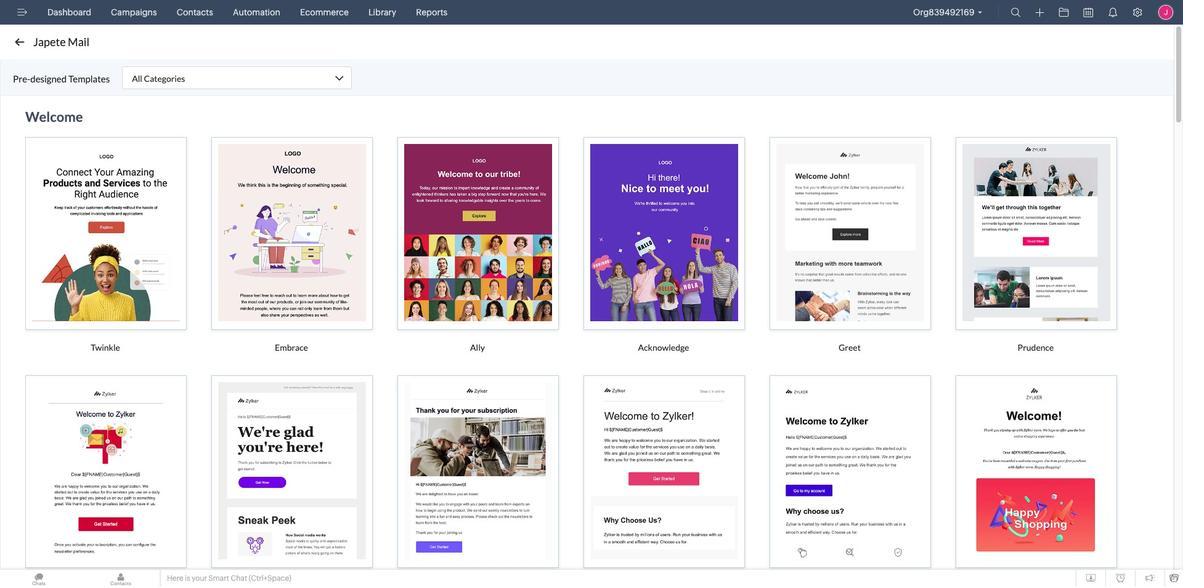 Task type: locate. For each thing, give the bounding box(es) containing it.
ecommerce link
[[295, 0, 354, 25]]

reports link
[[411, 0, 452, 25]]

is
[[185, 575, 190, 584]]

ecommerce
[[300, 7, 349, 17]]

here is your smart chat (ctrl+space)
[[167, 575, 291, 584]]

smart
[[208, 575, 229, 584]]

calendar image
[[1084, 7, 1093, 17]]

library link
[[363, 0, 401, 25]]

quick actions image
[[1035, 8, 1044, 17]]

automation link
[[228, 0, 285, 25]]

configure settings image
[[1133, 7, 1142, 17]]

org839492169
[[913, 7, 974, 17]]

reports
[[416, 7, 447, 17]]

campaigns link
[[106, 0, 162, 25]]

(ctrl+space)
[[249, 575, 291, 584]]

notifications image
[[1108, 7, 1118, 17]]

contacts
[[177, 7, 213, 17]]



Task type: vqa. For each thing, say whether or not it's contained in the screenshot.
Chat
yes



Task type: describe. For each thing, give the bounding box(es) containing it.
search image
[[1011, 7, 1021, 17]]

library
[[368, 7, 396, 17]]

contacts image
[[82, 571, 160, 588]]

chat
[[231, 575, 247, 584]]

automation
[[233, 7, 280, 17]]

contacts link
[[172, 0, 218, 25]]

dashboard
[[47, 7, 91, 17]]

dashboard link
[[43, 0, 96, 25]]

chats image
[[0, 571, 78, 588]]

folder image
[[1059, 7, 1069, 17]]

here
[[167, 575, 183, 584]]

your
[[192, 575, 207, 584]]

campaigns
[[111, 7, 157, 17]]



